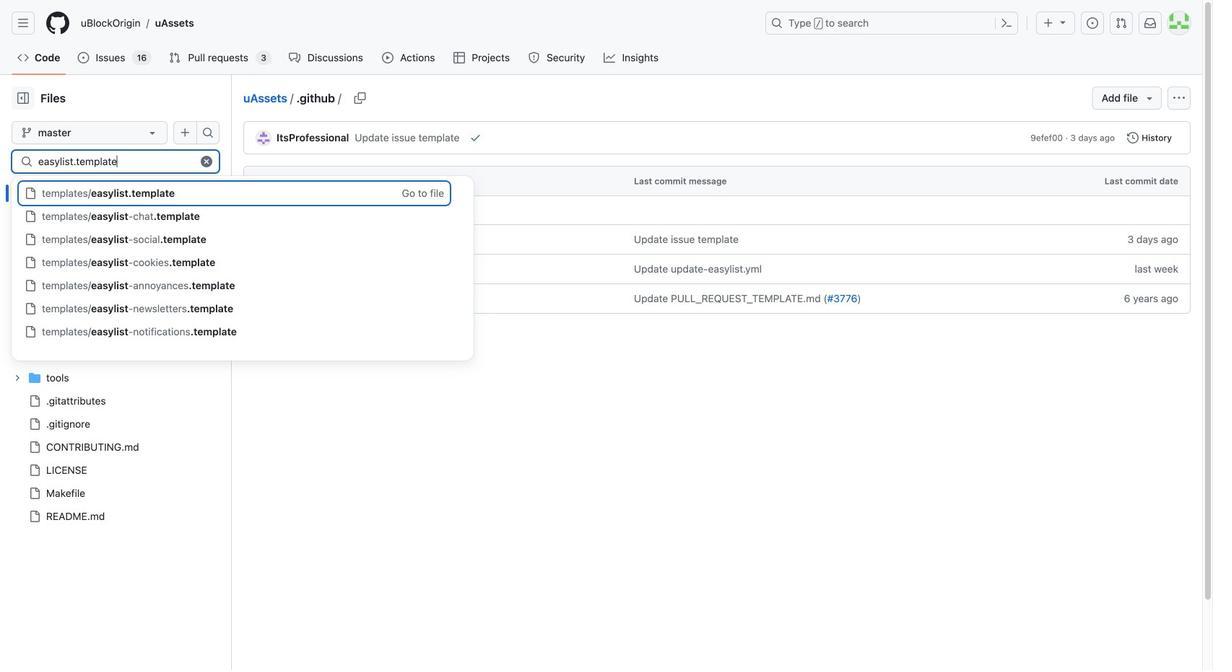 Task type: locate. For each thing, give the bounding box(es) containing it.
chevron right image
[[13, 351, 22, 360], [13, 374, 22, 383]]

file image
[[25, 211, 36, 222], [25, 257, 36, 269], [25, 303, 36, 315]]

1 vertical spatial chevron right image
[[13, 374, 22, 383]]

2 vertical spatial file image
[[25, 303, 36, 315]]

file image
[[29, 488, 40, 500], [29, 511, 40, 523]]

1 horizontal spatial issue opened image
[[1087, 17, 1099, 29]]

git branch image
[[21, 127, 33, 139]]

0 horizontal spatial triangle down image
[[1057, 16, 1069, 28]]

list box
[[12, 176, 463, 361]]

4 file image from the top
[[25, 326, 36, 338]]

search this repository image
[[202, 127, 214, 139]]

play image
[[382, 52, 394, 64]]

2 file image from the top
[[29, 511, 40, 523]]

notifications image
[[1145, 17, 1156, 29]]

0 vertical spatial chevron right image
[[13, 351, 22, 360]]

1 chevron right image from the top
[[13, 351, 22, 360]]

1 vertical spatial file image
[[29, 511, 40, 523]]

shield image
[[528, 52, 540, 64]]

0 horizontal spatial git pull request image
[[169, 52, 181, 64]]

1 horizontal spatial triangle down image
[[1144, 92, 1156, 104]]

list
[[75, 12, 757, 35]]

1 vertical spatial triangle down image
[[1144, 92, 1156, 104]]

copy path image
[[354, 92, 366, 104]]

file image
[[25, 188, 36, 199], [25, 234, 36, 246], [25, 280, 36, 292], [25, 326, 36, 338]]

0 vertical spatial file image
[[25, 211, 36, 222]]

2 file image from the top
[[25, 234, 36, 246]]

issue opened image right the plus icon
[[1087, 17, 1099, 29]]

2 chevron right image from the top
[[13, 374, 22, 383]]

file image
[[35, 257, 46, 269], [29, 396, 40, 407], [29, 419, 40, 430], [29, 442, 40, 454], [29, 465, 40, 477]]

plus image
[[1043, 17, 1054, 29]]

triangle down image right the plus icon
[[1057, 16, 1069, 28]]

1 horizontal spatial git pull request image
[[1116, 17, 1127, 29]]

chevron down image
[[13, 189, 22, 198]]

0 vertical spatial file image
[[29, 488, 40, 500]]

triangle down image
[[1057, 16, 1069, 28], [1144, 92, 1156, 104]]

add file tooltip
[[173, 121, 196, 144]]

3 file image from the top
[[25, 280, 36, 292]]

1 vertical spatial issue opened image
[[78, 52, 89, 64]]

Go to file text field
[[38, 151, 189, 173]]

itsprofessional image
[[256, 131, 271, 146]]

add file image
[[179, 127, 191, 139]]

search image
[[21, 156, 33, 168]]

0 vertical spatial issue opened image
[[1087, 17, 1099, 29]]

1 vertical spatial file image
[[25, 257, 36, 269]]

tree item
[[12, 182, 209, 274]]

history image
[[1127, 132, 1139, 144]]

file directory open fill image
[[29, 188, 40, 199]]

1 vertical spatial git pull request image
[[169, 52, 181, 64]]

triangle down image left "more options" icon
[[1144, 92, 1156, 104]]

issue opened image right code "image"
[[78, 52, 89, 64]]

issue opened image
[[1087, 17, 1099, 29], [78, 52, 89, 64]]

git pull request image
[[1116, 17, 1127, 29], [169, 52, 181, 64]]

0 horizontal spatial issue opened image
[[78, 52, 89, 64]]



Task type: vqa. For each thing, say whether or not it's contained in the screenshot.
Add file image
yes



Task type: describe. For each thing, give the bounding box(es) containing it.
code image
[[17, 52, 29, 64]]

1 file image from the top
[[25, 188, 36, 199]]

issue opened image for the left git pull request image
[[78, 52, 89, 64]]

1 file image from the top
[[25, 211, 36, 222]]

2 file image from the top
[[25, 257, 36, 269]]

3 file image from the top
[[25, 303, 36, 315]]

homepage image
[[46, 12, 69, 35]]

sidebar expand image
[[17, 92, 29, 104]]

command palette image
[[1001, 17, 1013, 29]]

check image
[[470, 132, 481, 144]]

draggable pane splitter slider
[[230, 75, 233, 671]]

file directory fill image
[[29, 373, 40, 384]]

x circle fill image
[[201, 156, 212, 168]]

0 vertical spatial triangle down image
[[1057, 16, 1069, 28]]

table image
[[453, 52, 465, 64]]

graph image
[[604, 52, 615, 64]]

1 file image from the top
[[29, 488, 40, 500]]

sc 9kayk9 0 image
[[256, 205, 267, 216]]

files tree
[[12, 182, 209, 529]]

comment discussion image
[[289, 52, 300, 64]]

0 vertical spatial git pull request image
[[1116, 17, 1127, 29]]

more options image
[[1174, 92, 1185, 104]]

collapse file tree tooltip
[[12, 87, 35, 110]]

issue opened image for topmost git pull request image
[[1087, 17, 1099, 29]]



